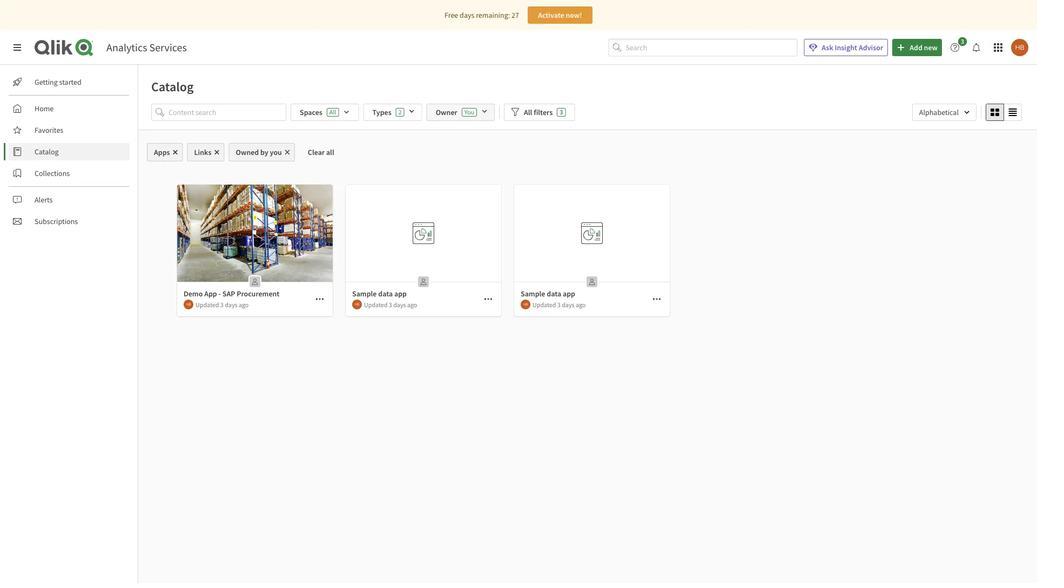 Task type: locate. For each thing, give the bounding box(es) containing it.
3 updated 3 days ago from the left
[[533, 301, 586, 309]]

howard brown image for second more actions image from right
[[352, 300, 362, 310]]

all
[[524, 108, 533, 117], [330, 108, 336, 116]]

1 personal element from the left
[[246, 273, 264, 291]]

remaining:
[[476, 10, 510, 20]]

0 horizontal spatial updated
[[196, 301, 219, 309]]

0 horizontal spatial updated 3 days ago
[[196, 301, 249, 309]]

sap
[[223, 289, 235, 299]]

2 sample data app from the left
[[521, 289, 575, 299]]

Alphabetical field
[[913, 104, 977, 121]]

days for third more actions image from left
[[562, 301, 575, 309]]

switch view group
[[986, 104, 1022, 121]]

2 howard brown element from the left
[[352, 300, 362, 310]]

2 horizontal spatial updated 3 days ago
[[533, 301, 586, 309]]

0 vertical spatial catalog
[[151, 78, 194, 95]]

more actions image
[[316, 295, 324, 304], [484, 295, 493, 304], [653, 295, 661, 304]]

add new button
[[893, 39, 942, 56]]

getting
[[35, 77, 58, 87]]

apps
[[154, 148, 170, 157]]

sample for howard brown image corresponding to second more actions image from right
[[352, 289, 377, 299]]

2 updated 3 days ago from the left
[[364, 301, 417, 309]]

1 data from the left
[[378, 289, 393, 299]]

services
[[149, 41, 187, 54]]

0 horizontal spatial data
[[378, 289, 393, 299]]

1 ago from the left
[[239, 301, 249, 309]]

all right the spaces
[[330, 108, 336, 116]]

0 horizontal spatial app
[[394, 289, 407, 299]]

owner
[[436, 108, 458, 117]]

sample data app
[[352, 289, 407, 299], [521, 289, 575, 299]]

1 horizontal spatial personal element
[[415, 273, 432, 291]]

2 horizontal spatial ago
[[576, 301, 586, 309]]

all for all filters
[[524, 108, 533, 117]]

app
[[394, 289, 407, 299], [563, 289, 575, 299]]

sample
[[352, 289, 377, 299], [521, 289, 545, 299]]

3 inside filters region
[[560, 108, 563, 116]]

2 sample from the left
[[521, 289, 545, 299]]

0 horizontal spatial sample data app
[[352, 289, 407, 299]]

0 horizontal spatial ago
[[239, 301, 249, 309]]

ask insight advisor button
[[804, 39, 889, 56]]

clear
[[308, 148, 325, 157]]

1 horizontal spatial sample
[[521, 289, 545, 299]]

apps button
[[147, 143, 183, 162]]

filters
[[534, 108, 553, 117]]

1 horizontal spatial ago
[[407, 301, 417, 309]]

ago
[[239, 301, 249, 309], [407, 301, 417, 309], [576, 301, 586, 309]]

1 horizontal spatial sample data app
[[521, 289, 575, 299]]

1 vertical spatial catalog
[[35, 147, 59, 157]]

2 horizontal spatial updated
[[533, 301, 556, 309]]

catalog
[[151, 78, 194, 95], [35, 147, 59, 157]]

2 horizontal spatial personal element
[[584, 273, 601, 291]]

3
[[961, 37, 965, 46], [560, 108, 563, 116], [220, 301, 224, 309], [389, 301, 392, 309], [558, 301, 561, 309]]

free days remaining: 27
[[445, 10, 519, 20]]

2 howard brown image from the left
[[352, 300, 362, 310]]

3 ago from the left
[[576, 301, 586, 309]]

3 personal element from the left
[[584, 273, 601, 291]]

demo
[[184, 289, 203, 299]]

analytics
[[106, 41, 147, 54]]

data
[[378, 289, 393, 299], [547, 289, 562, 299]]

2 personal element from the left
[[415, 273, 432, 291]]

sample data app for third more actions image from left howard brown image
[[521, 289, 575, 299]]

new
[[924, 43, 938, 52]]

subscriptions link
[[9, 213, 130, 230]]

-
[[219, 289, 221, 299]]

1 horizontal spatial howard brown image
[[352, 300, 362, 310]]

27
[[512, 10, 519, 20]]

free
[[445, 10, 458, 20]]

0 horizontal spatial howard brown element
[[184, 300, 193, 310]]

1 horizontal spatial catalog
[[151, 78, 194, 95]]

owned
[[236, 148, 259, 157]]

1 app from the left
[[394, 289, 407, 299]]

all filters
[[524, 108, 553, 117]]

howard brown element
[[184, 300, 193, 310], [352, 300, 362, 310], [521, 300, 531, 310]]

catalog down favorites
[[35, 147, 59, 157]]

3 for second more actions image from right
[[389, 301, 392, 309]]

1 updated 3 days ago from the left
[[196, 301, 249, 309]]

0 horizontal spatial sample
[[352, 289, 377, 299]]

filters region
[[138, 102, 1038, 130]]

1 more actions image from the left
[[316, 295, 324, 304]]

2 app from the left
[[563, 289, 575, 299]]

2 horizontal spatial howard brown element
[[521, 300, 531, 310]]

1 howard brown element from the left
[[184, 300, 193, 310]]

1 horizontal spatial updated
[[364, 301, 388, 309]]

links
[[194, 148, 212, 157]]

all left filters
[[524, 108, 533, 117]]

personal element
[[246, 273, 264, 291], [415, 273, 432, 291], [584, 273, 601, 291]]

0 horizontal spatial all
[[330, 108, 336, 116]]

1 howard brown image from the left
[[184, 300, 193, 310]]

collections link
[[9, 165, 130, 182]]

0 horizontal spatial howard brown image
[[184, 300, 193, 310]]

analytics services element
[[106, 41, 187, 54]]

activate
[[538, 10, 564, 20]]

howard brown image
[[184, 300, 193, 310], [352, 300, 362, 310], [521, 300, 531, 310]]

3 howard brown element from the left
[[521, 300, 531, 310]]

3 howard brown image from the left
[[521, 300, 531, 310]]

updated 3 days ago for the howard brown element corresponding to second more actions image from right
[[364, 301, 417, 309]]

0 horizontal spatial catalog
[[35, 147, 59, 157]]

updated
[[196, 301, 219, 309], [364, 301, 388, 309], [533, 301, 556, 309]]

0 horizontal spatial personal element
[[246, 273, 264, 291]]

2 data from the left
[[547, 289, 562, 299]]

updated 3 days ago
[[196, 301, 249, 309], [364, 301, 417, 309], [533, 301, 586, 309]]

2 horizontal spatial howard brown image
[[521, 300, 531, 310]]

personal element for 3rd more actions image from the right
[[246, 273, 264, 291]]

1 horizontal spatial more actions image
[[484, 295, 493, 304]]

home
[[35, 104, 54, 113]]

days
[[460, 10, 475, 20], [225, 301, 238, 309], [394, 301, 406, 309], [562, 301, 575, 309]]

0 horizontal spatial more actions image
[[316, 295, 324, 304]]

3 for third more actions image from left
[[558, 301, 561, 309]]

insight
[[835, 43, 858, 52]]

1 horizontal spatial howard brown element
[[352, 300, 362, 310]]

1 horizontal spatial all
[[524, 108, 533, 117]]

1 sample data app from the left
[[352, 289, 407, 299]]

1 horizontal spatial app
[[563, 289, 575, 299]]

1 updated from the left
[[196, 301, 219, 309]]

sample for third more actions image from left howard brown image
[[521, 289, 545, 299]]

catalog inside navigation pane element
[[35, 147, 59, 157]]

1 sample from the left
[[352, 289, 377, 299]]

ask insight advisor
[[822, 43, 884, 52]]

2 horizontal spatial more actions image
[[653, 295, 661, 304]]

activate now!
[[538, 10, 582, 20]]

activate now! link
[[528, 6, 593, 24]]

advisor
[[859, 43, 884, 52]]

favorites link
[[9, 122, 130, 139]]

1 horizontal spatial data
[[547, 289, 562, 299]]

close sidebar menu image
[[13, 43, 22, 52]]

2 more actions image from the left
[[484, 295, 493, 304]]

1 horizontal spatial updated 3 days ago
[[364, 301, 417, 309]]

alerts link
[[9, 191, 130, 209]]

you
[[465, 108, 474, 116]]

catalog down the services
[[151, 78, 194, 95]]



Task type: vqa. For each thing, say whether or not it's contained in the screenshot.
the custom to the top
no



Task type: describe. For each thing, give the bounding box(es) containing it.
3 button
[[947, 37, 971, 56]]

howard brown image for third more actions image from left
[[521, 300, 531, 310]]

2 ago from the left
[[407, 301, 417, 309]]

sample data app for howard brown image corresponding to second more actions image from right
[[352, 289, 407, 299]]

by
[[260, 148, 268, 157]]

collections
[[35, 169, 70, 178]]

personal element for third more actions image from left
[[584, 273, 601, 291]]

analytics services
[[106, 41, 187, 54]]

3 more actions image from the left
[[653, 295, 661, 304]]

procurement
[[237, 289, 280, 299]]

2
[[399, 108, 402, 116]]

subscriptions
[[35, 217, 78, 226]]

howard brown element for 3rd more actions image from the right
[[184, 300, 193, 310]]

updated 3 days ago for third more actions image from left's the howard brown element
[[533, 301, 586, 309]]

howard brown element for second more actions image from right
[[352, 300, 362, 310]]

navigation pane element
[[0, 69, 138, 235]]

3 inside dropdown button
[[961, 37, 965, 46]]

owned by you button
[[229, 143, 295, 162]]

updated 3 days ago for the howard brown element related to 3rd more actions image from the right
[[196, 301, 249, 309]]

clear all button
[[299, 143, 343, 162]]

links button
[[187, 143, 225, 162]]

howard brown image
[[1012, 39, 1029, 56]]

now!
[[566, 10, 582, 20]]

howard brown element for third more actions image from left
[[521, 300, 531, 310]]

add
[[910, 43, 923, 52]]

Search text field
[[626, 39, 798, 56]]

alphabetical
[[920, 108, 959, 117]]

personal element for second more actions image from right
[[415, 273, 432, 291]]

getting started
[[35, 77, 81, 87]]

add new
[[910, 43, 938, 52]]

started
[[59, 77, 81, 87]]

catalog link
[[9, 143, 130, 160]]

Content search text field
[[169, 104, 286, 121]]

app
[[204, 289, 217, 299]]

favorites
[[35, 125, 63, 135]]

spaces
[[300, 108, 323, 117]]

3 updated from the left
[[533, 301, 556, 309]]

searchbar element
[[609, 39, 798, 56]]

days for second more actions image from right
[[394, 301, 406, 309]]

alerts
[[35, 195, 53, 205]]

you
[[270, 148, 282, 157]]

demo app - sap procurement
[[184, 289, 280, 299]]

home link
[[9, 100, 130, 117]]

3 for 3rd more actions image from the right
[[220, 301, 224, 309]]

2 updated from the left
[[364, 301, 388, 309]]

app for third more actions image from left personal element
[[563, 289, 575, 299]]

days for 3rd more actions image from the right
[[225, 301, 238, 309]]

all for all
[[330, 108, 336, 116]]

howard brown image for 3rd more actions image from the right
[[184, 300, 193, 310]]

types
[[373, 108, 392, 117]]

all
[[326, 148, 334, 157]]

owned by you
[[236, 148, 282, 157]]

app for personal element corresponding to second more actions image from right
[[394, 289, 407, 299]]

ask
[[822, 43, 834, 52]]

clear all
[[308, 148, 334, 157]]

getting started link
[[9, 73, 130, 91]]

qlik sense app image
[[177, 185, 333, 282]]



